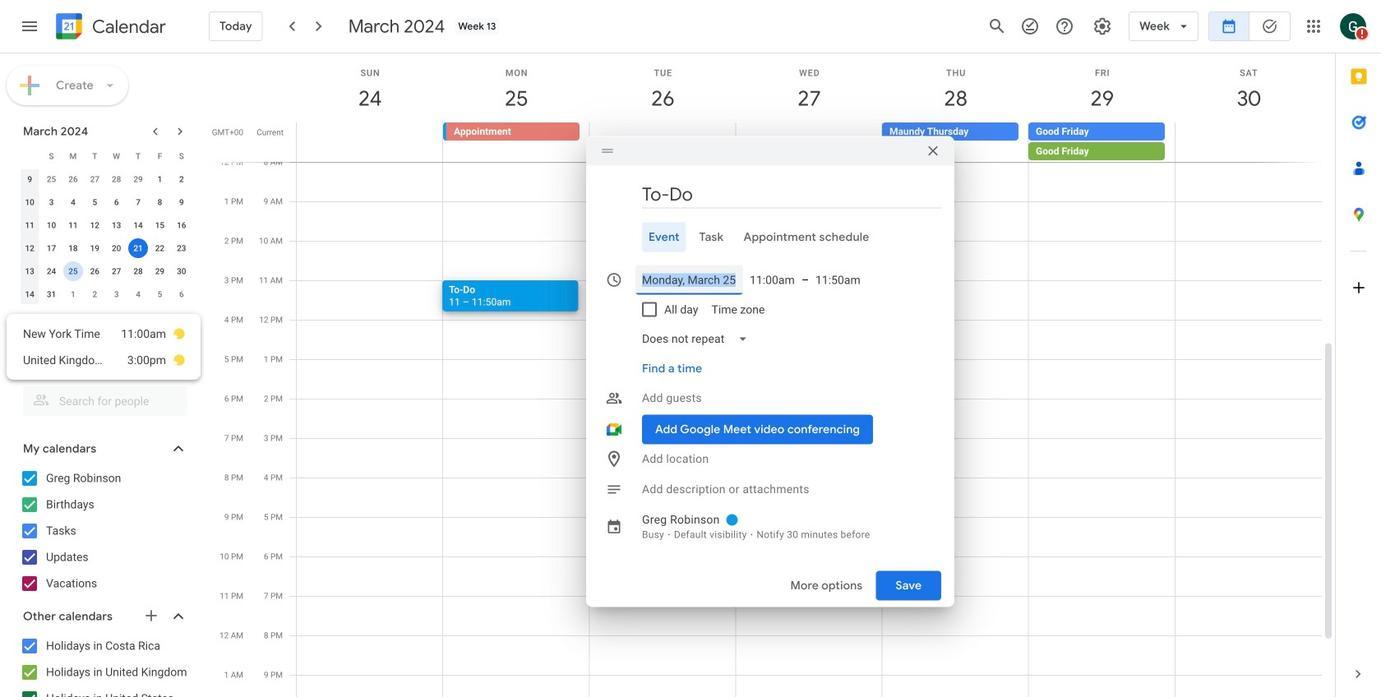 Task type: vqa. For each thing, say whether or not it's contained in the screenshot.
19 element
yes



Task type: locate. For each thing, give the bounding box(es) containing it.
row group
[[19, 168, 192, 306]]

2 list item from the top
[[23, 347, 186, 373]]

other calendars list
[[3, 633, 204, 697]]

list item
[[23, 321, 186, 347], [23, 347, 186, 373]]

heading
[[89, 17, 166, 37]]

list item up search for people text field
[[23, 347, 186, 373]]

row up february 27 element
[[19, 145, 192, 168]]

grid
[[210, 53, 1335, 697]]

28 element
[[128, 261, 148, 281]]

april 4 element
[[128, 284, 148, 304]]

12 element
[[85, 215, 105, 235]]

april 1 element
[[63, 284, 83, 304]]

25 element
[[63, 261, 83, 281]]

27 element
[[107, 261, 126, 281]]

20 element
[[107, 238, 126, 258]]

6 element
[[107, 192, 126, 212]]

row up the 6 element
[[19, 168, 192, 191]]

None search field
[[0, 380, 204, 416]]

Search for people text field
[[33, 386, 178, 416]]

list item down april 2 element
[[23, 321, 186, 347]]

february 29 element
[[128, 169, 148, 189]]

0 horizontal spatial tab list
[[599, 222, 941, 252]]

1 element
[[150, 169, 170, 189]]

add other calendars image
[[143, 607, 159, 624]]

april 6 element
[[172, 284, 191, 304]]

row up add title "text box"
[[289, 122, 1335, 162]]

row down 13 element
[[19, 237, 192, 260]]

19 element
[[85, 238, 105, 258]]

cell
[[297, 122, 443, 162], [589, 122, 736, 162], [736, 122, 882, 162], [1028, 122, 1175, 162], [1175, 122, 1321, 162], [127, 237, 149, 260], [62, 260, 84, 283]]

Add title text field
[[642, 182, 941, 207]]

23 element
[[172, 238, 191, 258]]

list
[[7, 314, 201, 380]]

Start date text field
[[642, 265, 737, 295]]

row up april 3 'element'
[[19, 260, 192, 283]]

tab list
[[1336, 53, 1381, 651], [599, 222, 941, 252]]

february 27 element
[[85, 169, 105, 189]]

row down 27 element at the top
[[19, 283, 192, 306]]

None field
[[635, 324, 761, 354]]

10 element
[[42, 215, 61, 235]]

calendar element
[[53, 10, 166, 46]]

Start time text field
[[750, 265, 795, 295]]

column header
[[19, 145, 41, 168]]

march 2024 grid
[[16, 145, 192, 306]]

11 element
[[63, 215, 83, 235]]

row
[[289, 122, 1335, 162], [19, 145, 192, 168], [19, 168, 192, 191], [19, 191, 192, 214], [19, 214, 192, 237], [19, 237, 192, 260], [19, 260, 192, 283], [19, 283, 192, 306]]



Task type: describe. For each thing, give the bounding box(es) containing it.
2 element
[[172, 169, 191, 189]]

april 2 element
[[85, 284, 105, 304]]

26 element
[[85, 261, 105, 281]]

14 element
[[128, 215, 148, 235]]

column header inside march 2024 grid
[[19, 145, 41, 168]]

my calendars list
[[3, 465, 204, 597]]

9 element
[[172, 192, 191, 212]]

1 list item from the top
[[23, 321, 186, 347]]

22 element
[[150, 238, 170, 258]]

heading inside calendar element
[[89, 17, 166, 37]]

31 element
[[42, 284, 61, 304]]

7 element
[[128, 192, 148, 212]]

april 3 element
[[107, 284, 126, 304]]

24 element
[[42, 261, 61, 281]]

3 element
[[42, 192, 61, 212]]

End time text field
[[816, 265, 861, 295]]

15 element
[[150, 215, 170, 235]]

16 element
[[172, 215, 191, 235]]

february 28 element
[[107, 169, 126, 189]]

8 element
[[150, 192, 170, 212]]

row up 13 element
[[19, 191, 192, 214]]

5 element
[[85, 192, 105, 212]]

settings menu image
[[1093, 16, 1112, 36]]

april 5 element
[[150, 284, 170, 304]]

row group inside march 2024 grid
[[19, 168, 192, 306]]

17 element
[[42, 238, 61, 258]]

to element
[[801, 273, 809, 287]]

30 element
[[172, 261, 191, 281]]

29 element
[[150, 261, 170, 281]]

1 horizontal spatial tab list
[[1336, 53, 1381, 651]]

18 element
[[63, 238, 83, 258]]

february 26 element
[[63, 169, 83, 189]]

row up '20' element
[[19, 214, 192, 237]]

4 element
[[63, 192, 83, 212]]

21, today element
[[128, 238, 148, 258]]

february 25 element
[[42, 169, 61, 189]]

13 element
[[107, 215, 126, 235]]

main drawer image
[[20, 16, 39, 36]]



